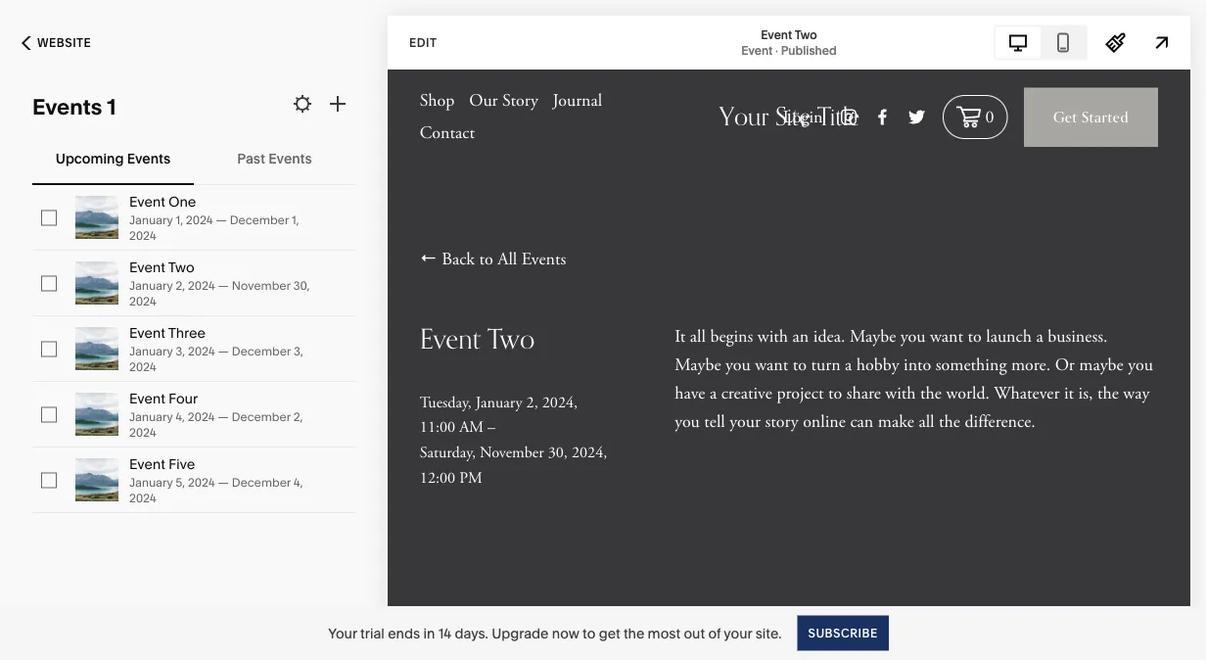 Task type: locate. For each thing, give the bounding box(es) containing it.
— inside event three january 3, 2024 — december 3, 2024
[[218, 344, 229, 358]]

event up ·
[[761, 27, 792, 42]]

4,
[[176, 410, 185, 424], [294, 475, 303, 490]]

event left ·
[[742, 43, 773, 57]]

january up 'three'
[[129, 279, 173, 293]]

4 january from the top
[[129, 410, 173, 424]]

december inside "event one january 1, 2024 — december 1, 2024"
[[230, 213, 289, 227]]

get
[[599, 625, 620, 641]]

0 horizontal spatial 4,
[[176, 410, 185, 424]]

events inside "button"
[[127, 150, 171, 166]]

january for three
[[129, 344, 173, 358]]

0 horizontal spatial tab list
[[32, 131, 355, 185]]

events
[[32, 94, 102, 120], [127, 150, 171, 166], [269, 150, 312, 166]]

january inside event two january 2, 2024 — november 30, 2024
[[129, 279, 173, 293]]

event left four
[[129, 390, 165, 407]]

january inside event four january 4, 2024 — december 2, 2024
[[129, 410, 173, 424]]

— left november
[[218, 279, 229, 293]]

in
[[423, 625, 435, 641]]

5 january from the top
[[129, 475, 173, 490]]

event for event two event · published
[[761, 27, 792, 42]]

january left the 5,
[[129, 475, 173, 490]]

0 horizontal spatial 2,
[[176, 279, 185, 293]]

2024
[[186, 213, 213, 227], [129, 229, 156, 243], [188, 279, 215, 293], [129, 294, 156, 308], [188, 344, 215, 358], [129, 360, 156, 374], [188, 410, 215, 424], [129, 425, 156, 440], [188, 475, 215, 490], [129, 491, 156, 505]]

1 vertical spatial 2,
[[294, 410, 303, 424]]

december up event five january 5, 2024 — december 4, 2024
[[232, 410, 291, 424]]

event inside event four january 4, 2024 — december 2, 2024
[[129, 390, 165, 407]]

0 horizontal spatial 3,
[[176, 344, 185, 358]]

two inside event two january 2, 2024 — november 30, 2024
[[168, 259, 195, 276]]

event left 'one'
[[129, 193, 165, 210]]

past events button
[[200, 131, 350, 185]]

january down 'three'
[[129, 344, 173, 358]]

december right the 5,
[[232, 475, 291, 490]]

december for four
[[232, 410, 291, 424]]

— inside event five january 5, 2024 — december 4, 2024
[[218, 475, 229, 490]]

one
[[169, 193, 196, 210]]

december inside event four january 4, 2024 — december 2, 2024
[[232, 410, 291, 424]]

row group
[[0, 185, 388, 513]]

0 vertical spatial 4,
[[176, 410, 185, 424]]

december inside event three january 3, 2024 — december 3, 2024
[[232, 344, 291, 358]]

ends
[[388, 625, 420, 641]]

1 vertical spatial tab list
[[32, 131, 355, 185]]

— right the 5,
[[218, 475, 229, 490]]

past
[[237, 150, 265, 166]]

january inside "event one january 1, 2024 — december 1, 2024"
[[129, 213, 173, 227]]

1 vertical spatial two
[[168, 259, 195, 276]]

0 vertical spatial two
[[795, 27, 817, 42]]

— for two
[[218, 279, 229, 293]]

january down 'one'
[[129, 213, 173, 227]]

event down "event one january 1, 2024 — december 1, 2024"
[[129, 259, 165, 276]]

website button
[[0, 22, 113, 65]]

0 horizontal spatial 1,
[[176, 213, 183, 227]]

2 january from the top
[[129, 279, 173, 293]]

— up event five january 5, 2024 — december 4, 2024
[[218, 410, 229, 424]]

1
[[107, 94, 116, 120]]

two up the published
[[795, 27, 817, 42]]

event one january 1, 2024 — december 1, 2024
[[129, 193, 299, 243]]

events right past
[[269, 150, 312, 166]]

4, inside event four january 4, 2024 — december 2, 2024
[[176, 410, 185, 424]]

december
[[230, 213, 289, 227], [232, 344, 291, 358], [232, 410, 291, 424], [232, 475, 291, 490]]

event left five
[[129, 456, 165, 472]]

january
[[129, 213, 173, 227], [129, 279, 173, 293], [129, 344, 173, 358], [129, 410, 173, 424], [129, 475, 173, 490]]

event inside "event one january 1, 2024 — december 1, 2024"
[[129, 193, 165, 210]]

1 horizontal spatial 3,
[[294, 344, 303, 358]]

event for event three january 3, 2024 — december 3, 2024
[[129, 325, 165, 341]]

edit button
[[397, 24, 450, 61]]

14
[[438, 625, 451, 641]]

— inside event four january 4, 2024 — december 2, 2024
[[218, 410, 229, 424]]

3, down 30,
[[294, 344, 303, 358]]

event left 'three'
[[129, 325, 165, 341]]

1 horizontal spatial two
[[795, 27, 817, 42]]

0 vertical spatial tab list
[[996, 27, 1086, 58]]

2,
[[176, 279, 185, 293], [294, 410, 303, 424]]

— up event two january 2, 2024 — november 30, 2024
[[216, 213, 227, 227]]

events left 1
[[32, 94, 102, 120]]

december inside event five january 5, 2024 — december 4, 2024
[[232, 475, 291, 490]]

5,
[[176, 475, 185, 490]]

january inside event five january 5, 2024 — december 4, 2024
[[129, 475, 173, 490]]

past events
[[237, 150, 312, 166]]

two inside event two event · published
[[795, 27, 817, 42]]

january inside event three january 3, 2024 — december 3, 2024
[[129, 344, 173, 358]]

3, down 'three'
[[176, 344, 185, 358]]

events up 'one'
[[127, 150, 171, 166]]

2 1, from the left
[[292, 213, 299, 227]]

subscribe
[[808, 626, 878, 640]]

events inside button
[[269, 150, 312, 166]]

december down past
[[230, 213, 289, 227]]

event
[[761, 27, 792, 42], [742, 43, 773, 57], [129, 193, 165, 210], [129, 259, 165, 276], [129, 325, 165, 341], [129, 390, 165, 407], [129, 456, 165, 472]]

0 horizontal spatial two
[[168, 259, 195, 276]]

0 vertical spatial 2,
[[176, 279, 185, 293]]

1, down past events button
[[292, 213, 299, 227]]

1, down 'one'
[[176, 213, 183, 227]]

— for four
[[218, 410, 229, 424]]

— for three
[[218, 344, 229, 358]]

four
[[169, 390, 198, 407]]

1,
[[176, 213, 183, 227], [292, 213, 299, 227]]

january down four
[[129, 410, 173, 424]]

event inside event two january 2, 2024 — november 30, 2024
[[129, 259, 165, 276]]

december for five
[[232, 475, 291, 490]]

events for upcoming events
[[127, 150, 171, 166]]

tab list
[[996, 27, 1086, 58], [32, 131, 355, 185]]

event for event two january 2, 2024 — november 30, 2024
[[129, 259, 165, 276]]

website
[[37, 36, 91, 50]]

1 vertical spatial 4,
[[294, 475, 303, 490]]

1 january from the top
[[129, 213, 173, 227]]

december for one
[[230, 213, 289, 227]]

1 horizontal spatial events
[[127, 150, 171, 166]]

event five january 5, 2024 — december 4, 2024
[[129, 456, 303, 505]]

— inside event two january 2, 2024 — november 30, 2024
[[218, 279, 229, 293]]

event inside event three january 3, 2024 — december 3, 2024
[[129, 325, 165, 341]]

event three january 3, 2024 — december 3, 2024
[[129, 325, 303, 374]]

1 horizontal spatial 2,
[[294, 410, 303, 424]]

— up event four january 4, 2024 — december 2, 2024
[[218, 344, 229, 358]]

two down "event one january 1, 2024 — december 1, 2024"
[[168, 259, 195, 276]]

your trial ends in 14 days. upgrade now to get the most out of your site.
[[328, 625, 782, 641]]

— inside "event one january 1, 2024 — december 1, 2024"
[[216, 213, 227, 227]]

published
[[781, 43, 837, 57]]

december down november
[[232, 344, 291, 358]]

event for event four january 4, 2024 — december 2, 2024
[[129, 390, 165, 407]]

1 horizontal spatial 1,
[[292, 213, 299, 227]]

·
[[776, 43, 778, 57]]

1 horizontal spatial 4,
[[294, 475, 303, 490]]

—
[[216, 213, 227, 227], [218, 279, 229, 293], [218, 344, 229, 358], [218, 410, 229, 424], [218, 475, 229, 490]]

3,
[[176, 344, 185, 358], [294, 344, 303, 358]]

two
[[795, 27, 817, 42], [168, 259, 195, 276]]

out
[[684, 625, 705, 641]]

event inside event five january 5, 2024 — december 4, 2024
[[129, 456, 165, 472]]

subscribe button
[[798, 615, 889, 651]]

site.
[[756, 625, 782, 641]]

3 january from the top
[[129, 344, 173, 358]]

january for five
[[129, 475, 173, 490]]

1 horizontal spatial tab list
[[996, 27, 1086, 58]]

tab list containing upcoming events
[[32, 131, 355, 185]]

2 horizontal spatial events
[[269, 150, 312, 166]]



Task type: vqa. For each thing, say whether or not it's contained in the screenshot.
Event related to Event Four January 4, 2024 — December 2, 2024
yes



Task type: describe. For each thing, give the bounding box(es) containing it.
your
[[328, 625, 357, 641]]

2, inside event two january 2, 2024 — november 30, 2024
[[176, 279, 185, 293]]

of
[[708, 625, 721, 641]]

upcoming events button
[[38, 131, 188, 185]]

january for one
[[129, 213, 173, 227]]

2 3, from the left
[[294, 344, 303, 358]]

event for event one january 1, 2024 — december 1, 2024
[[129, 193, 165, 210]]

4, inside event five january 5, 2024 — december 4, 2024
[[294, 475, 303, 490]]

event four january 4, 2024 — december 2, 2024
[[129, 390, 303, 440]]

upcoming
[[56, 150, 124, 166]]

trial
[[360, 625, 385, 641]]

event two january 2, 2024 — november 30, 2024
[[129, 259, 310, 308]]

three
[[168, 325, 206, 341]]

edit
[[409, 35, 437, 49]]

event two event · published
[[742, 27, 837, 57]]

two for event two january 2, 2024 — november 30, 2024
[[168, 259, 195, 276]]

events for past events
[[269, 150, 312, 166]]

0 horizontal spatial events
[[32, 94, 102, 120]]

the
[[624, 625, 645, 641]]

december for three
[[232, 344, 291, 358]]

days.
[[455, 625, 488, 641]]

upgrade
[[492, 625, 549, 641]]

1 3, from the left
[[176, 344, 185, 358]]

most
[[648, 625, 681, 641]]

january for four
[[129, 410, 173, 424]]

five
[[169, 456, 195, 472]]

two for event two event · published
[[795, 27, 817, 42]]

1 1, from the left
[[176, 213, 183, 227]]

— for one
[[216, 213, 227, 227]]

january for two
[[129, 279, 173, 293]]

row group containing event one
[[0, 185, 388, 513]]

30,
[[293, 279, 310, 293]]

upcoming events
[[56, 150, 171, 166]]

— for five
[[218, 475, 229, 490]]

your
[[724, 625, 752, 641]]

events 1
[[32, 94, 116, 120]]

event for event five january 5, 2024 — december 4, 2024
[[129, 456, 165, 472]]

november
[[232, 279, 291, 293]]

to
[[583, 625, 596, 641]]

2, inside event four january 4, 2024 — december 2, 2024
[[294, 410, 303, 424]]

now
[[552, 625, 579, 641]]



